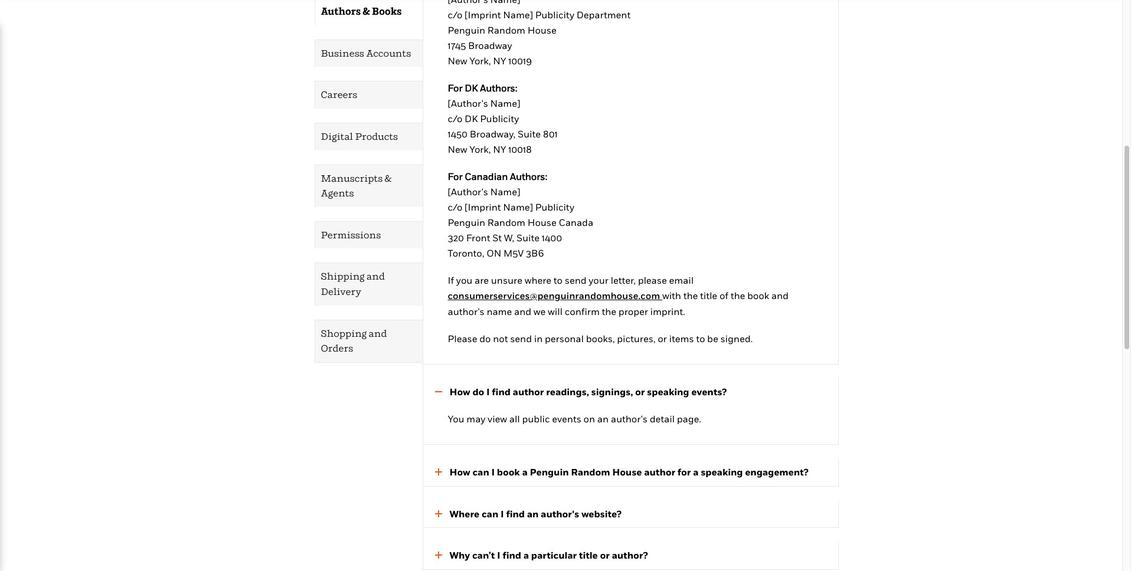 Task type: locate. For each thing, give the bounding box(es) containing it.
find for author
[[492, 386, 511, 398]]

author's inside with the title of the book and author's name and we will confirm the proper imprint.
[[448, 306, 485, 317]]

ny down broadway,
[[493, 143, 506, 155]]

house for publicity
[[528, 24, 557, 36]]

1 vertical spatial do
[[473, 386, 484, 398]]

1 horizontal spatial to
[[696, 333, 705, 345]]

2 c/o from the top
[[448, 113, 463, 125]]

1 vertical spatial author's
[[611, 413, 648, 425]]

1 vertical spatial authors:
[[510, 171, 547, 182]]

1 vertical spatial penguin
[[448, 217, 485, 229]]

how do i find author readings, signings, or speaking events?
[[450, 386, 727, 398]]

0 vertical spatial c/o
[[448, 9, 463, 21]]

1 vertical spatial or
[[635, 386, 645, 398]]

2 vertical spatial find
[[503, 550, 521, 562]]

1 horizontal spatial book
[[748, 290, 769, 302]]

personal
[[545, 333, 584, 345]]

an right the on on the right of page
[[597, 413, 609, 425]]

1 vertical spatial find
[[506, 508, 525, 520]]

york, down broadway in the left of the page
[[470, 55, 491, 67]]

2 vertical spatial house
[[612, 467, 642, 478]]

c/o [imprint name] publicity department penguin random house 1745 broadway new york, ny 10019
[[448, 9, 631, 67]]

for
[[678, 467, 691, 478]]

york, down broadway,
[[470, 143, 491, 155]]

or
[[658, 333, 667, 345], [635, 386, 645, 398], [600, 550, 610, 562]]

name] inside 'c/o [imprint name] publicity department penguin random house 1745 broadway new york, ny 10019'
[[503, 9, 533, 21]]

i down view
[[492, 467, 495, 478]]

shipping and delivery link
[[315, 264, 422, 306]]

penguin
[[448, 24, 485, 36], [448, 217, 485, 229], [530, 467, 569, 478]]

1 new from the top
[[448, 55, 467, 67]]

careers link
[[315, 82, 422, 109]]

publicity up broadway,
[[480, 113, 519, 125]]

0 vertical spatial dk
[[465, 82, 478, 94]]

new down 1745
[[448, 55, 467, 67]]

find up view
[[492, 386, 511, 398]]

0 horizontal spatial author's
[[448, 306, 485, 317]]

book right the of
[[748, 290, 769, 302]]

on
[[584, 413, 595, 425]]

publicity left the department
[[535, 9, 575, 21]]

0 vertical spatial house
[[528, 24, 557, 36]]

digital
[[321, 130, 353, 142]]

2 [imprint from the top
[[465, 201, 501, 213]]

1 vertical spatial ny
[[493, 143, 506, 155]]

1 ny from the top
[[493, 55, 506, 67]]

new inside 'c/o [imprint name] publicity department penguin random house 1745 broadway new york, ny 10019'
[[448, 55, 467, 67]]

permissions link
[[315, 222, 422, 249]]

1 vertical spatial an
[[527, 508, 539, 520]]

i right where
[[501, 508, 504, 520]]

1 vertical spatial new
[[448, 143, 467, 155]]

authors:
[[480, 82, 518, 94], [510, 171, 547, 182]]

title
[[700, 290, 718, 302], [579, 550, 598, 562]]

2 [author's from the top
[[448, 186, 488, 198]]

2 vertical spatial publicity
[[535, 201, 575, 213]]

0 horizontal spatial speaking
[[647, 386, 689, 398]]

2 vertical spatial or
[[600, 550, 610, 562]]

house inside 'c/o [imprint name] publicity department penguin random house 1745 broadway new york, ny 10019'
[[528, 24, 557, 36]]

the down email
[[684, 290, 698, 302]]

1 vertical spatial speaking
[[701, 467, 743, 478]]

name] down canadian
[[490, 186, 520, 198]]

house up where can i find an author's website? link
[[612, 467, 642, 478]]

ny
[[493, 55, 506, 67], [493, 143, 506, 155]]

a left particular
[[524, 550, 529, 562]]

and right "shopping"
[[369, 327, 387, 339]]

new down "1450"
[[448, 143, 467, 155]]

pictures,
[[617, 333, 656, 345]]

title inside why can't i find a particular title or author? link
[[579, 550, 598, 562]]

york,
[[470, 55, 491, 67], [470, 143, 491, 155]]

penguin inside 'c/o [imprint name] publicity department penguin random house 1745 broadway new york, ny 10019'
[[448, 24, 485, 36]]

0 horizontal spatial title
[[579, 550, 598, 562]]

author's
[[448, 306, 485, 317], [611, 413, 648, 425], [541, 508, 579, 520]]

speaking inside "how do i find author readings, signings, or speaking events?" link
[[647, 386, 689, 398]]

authors: inside 'for dk authors: [author's name] c/o dk publicity 1450 broadway, suite 801 new york, ny 10018'
[[480, 82, 518, 94]]

how up where
[[450, 467, 470, 478]]

0 vertical spatial [imprint
[[465, 9, 501, 21]]

1 vertical spatial publicity
[[480, 113, 519, 125]]

2 for from the top
[[448, 171, 463, 182]]

1 horizontal spatial an
[[597, 413, 609, 425]]

for down 1745
[[448, 82, 463, 94]]

dk down 1745
[[465, 82, 478, 94]]

a
[[522, 467, 528, 478], [693, 467, 699, 478], [524, 550, 529, 562]]

where
[[525, 275, 552, 286]]

i up view
[[487, 386, 490, 398]]

[imprint
[[465, 9, 501, 21], [465, 201, 501, 213]]

0 vertical spatial author's
[[448, 306, 485, 317]]

title inside with the title of the book and author's name and we will confirm the proper imprint.
[[700, 290, 718, 302]]

0 horizontal spatial an
[[527, 508, 539, 520]]

i inside why can't i find a particular title or author? link
[[497, 550, 501, 562]]

penguin up 1745
[[448, 24, 485, 36]]

[author's for dk
[[448, 97, 488, 109]]

suite up 3b6
[[517, 232, 540, 244]]

c/o inside for canadian authors: [author's name] c/o [imprint name] publicity penguin random house canada 320 front st w, suite 1400 toronto, on m5v 3b6
[[448, 201, 463, 213]]

1 vertical spatial york,
[[470, 143, 491, 155]]

0 vertical spatial can
[[473, 467, 489, 478]]

i right "can't"
[[497, 550, 501, 562]]

publicity inside 'for dk authors: [author's name] c/o dk publicity 1450 broadway, suite 801 new york, ny 10018'
[[480, 113, 519, 125]]

0 vertical spatial to
[[554, 275, 563, 286]]

for inside 'for dk authors: [author's name] c/o dk publicity 1450 broadway, suite 801 new york, ny 10018'
[[448, 82, 463, 94]]

and inside shopping and orders
[[369, 327, 387, 339]]

penguin up 320
[[448, 217, 485, 229]]

can
[[473, 467, 489, 478], [482, 508, 499, 520]]

& left books
[[363, 5, 370, 17]]

[imprint up broadway in the left of the page
[[465, 9, 501, 21]]

find right "can't"
[[503, 550, 521, 562]]

the left proper
[[602, 306, 617, 317]]

be
[[707, 333, 718, 345]]

title left the of
[[700, 290, 718, 302]]

send left your
[[565, 275, 587, 286]]

0 vertical spatial send
[[565, 275, 587, 286]]

shipping and delivery
[[321, 271, 385, 298]]

c/o inside 'for dk authors: [author's name] c/o dk publicity 1450 broadway, suite 801 new york, ny 10018'
[[448, 113, 463, 125]]

[author's inside 'for dk authors: [author's name] c/o dk publicity 1450 broadway, suite 801 new york, ny 10018'
[[448, 97, 488, 109]]

penguin up where can i find an author's website?
[[530, 467, 569, 478]]

0 vertical spatial random
[[488, 24, 526, 36]]

c/o for for dk authors: [author's name] c/o dk publicity 1450 broadway, suite 801 new york, ny 10018
[[448, 113, 463, 125]]

& inside the manuscripts & agents
[[385, 172, 392, 184]]

3 c/o from the top
[[448, 201, 463, 213]]

1 vertical spatial random
[[488, 217, 526, 229]]

author's left "website?"
[[541, 508, 579, 520]]

menu containing authors & books
[[284, 0, 422, 363]]

2 vertical spatial penguin
[[530, 467, 569, 478]]

book up where can i find an author's website?
[[497, 467, 520, 478]]

[imprint down canadian
[[465, 201, 501, 213]]

c/o up "1450"
[[448, 113, 463, 125]]

random up broadway in the left of the page
[[488, 24, 526, 36]]

1 vertical spatial book
[[497, 467, 520, 478]]

york, inside 'for dk authors: [author's name] c/o dk publicity 1450 broadway, suite 801 new york, ny 10018'
[[470, 143, 491, 155]]

authors: down 10019
[[480, 82, 518, 94]]

why can't i find a particular title or author?
[[450, 550, 648, 562]]

1 vertical spatial &
[[385, 172, 392, 184]]

2 ny from the top
[[493, 143, 506, 155]]

to left be
[[696, 333, 705, 345]]

view
[[488, 413, 507, 425]]

0 horizontal spatial book
[[497, 467, 520, 478]]

1 horizontal spatial or
[[635, 386, 645, 398]]

signed.
[[721, 333, 753, 345]]

for for for canadian authors: [author's name] c/o [imprint name] publicity penguin random house canada 320 front st w, suite 1400 toronto, on m5v 3b6
[[448, 171, 463, 182]]

1 horizontal spatial &
[[385, 172, 392, 184]]

0 vertical spatial author
[[513, 386, 544, 398]]

shopping and orders link
[[315, 320, 422, 362]]

1 horizontal spatial title
[[700, 290, 718, 302]]

1 horizontal spatial speaking
[[701, 467, 743, 478]]

do up "may"
[[473, 386, 484, 398]]

0 vertical spatial suite
[[518, 128, 541, 140]]

2 how from the top
[[450, 467, 470, 478]]

1 [author's from the top
[[448, 97, 488, 109]]

or right signings,
[[635, 386, 645, 398]]

or left the author?
[[600, 550, 610, 562]]

1 vertical spatial house
[[528, 217, 557, 229]]

0 vertical spatial find
[[492, 386, 511, 398]]

a for how can i book a penguin random house author for a speaking engagement?
[[522, 467, 528, 478]]

[author's for canadian
[[448, 186, 488, 198]]

1 vertical spatial dk
[[465, 113, 478, 125]]

how up the you
[[450, 386, 470, 398]]

to up consumerservices@penguinrandomhouse.com link
[[554, 275, 563, 286]]

dk up "1450"
[[465, 113, 478, 125]]

random up "website?"
[[571, 467, 610, 478]]

0 vertical spatial publicity
[[535, 9, 575, 21]]

0 vertical spatial how
[[450, 386, 470, 398]]

random inside 'c/o [imprint name] publicity department penguin random house 1745 broadway new york, ny 10019'
[[488, 24, 526, 36]]

and right shipping
[[367, 271, 385, 282]]

1 vertical spatial [imprint
[[465, 201, 501, 213]]

will
[[548, 306, 563, 317]]

authors: down 10018
[[510, 171, 547, 182]]

house up 1400
[[528, 217, 557, 229]]

c/o up 1745
[[448, 9, 463, 21]]

& right "manuscripts" on the left of the page
[[385, 172, 392, 184]]

find right where
[[506, 508, 525, 520]]

on
[[487, 247, 501, 259]]

for inside for canadian authors: [author's name] c/o [imprint name] publicity penguin random house canada 320 front st w, suite 1400 toronto, on m5v 3b6
[[448, 171, 463, 182]]

business accounts
[[321, 47, 411, 59]]

penguin inside for canadian authors: [author's name] c/o [imprint name] publicity penguin random house canada 320 front st w, suite 1400 toronto, on m5v 3b6
[[448, 217, 485, 229]]

broadway,
[[470, 128, 516, 140]]

0 vertical spatial for
[[448, 82, 463, 94]]

consumerservices@penguinrandomhouse.com
[[448, 290, 660, 302]]

how
[[450, 386, 470, 398], [450, 467, 470, 478]]

are
[[475, 275, 489, 286]]

dk
[[465, 82, 478, 94], [465, 113, 478, 125]]

can right where
[[482, 508, 499, 520]]

an up why can't i find a particular title or author?
[[527, 508, 539, 520]]

do for i
[[473, 386, 484, 398]]

0 vertical spatial authors:
[[480, 82, 518, 94]]

name]
[[503, 9, 533, 21], [490, 97, 520, 109], [490, 186, 520, 198], [503, 201, 533, 213]]

new inside 'for dk authors: [author's name] c/o dk publicity 1450 broadway, suite 801 new york, ny 10018'
[[448, 143, 467, 155]]

for canadian authors: [author's name] c/o [imprint name] publicity penguin random house canada 320 front st w, suite 1400 toronto, on m5v 3b6
[[448, 171, 593, 259]]

with
[[662, 290, 681, 302]]

2 vertical spatial c/o
[[448, 201, 463, 213]]

i inside where can i find an author's website? link
[[501, 508, 504, 520]]

an
[[597, 413, 609, 425], [527, 508, 539, 520]]

suite up 10018
[[518, 128, 541, 140]]

1 vertical spatial for
[[448, 171, 463, 182]]

random
[[488, 24, 526, 36], [488, 217, 526, 229], [571, 467, 610, 478]]

author's down "how do i find author readings, signings, or speaking events?" link
[[611, 413, 648, 425]]

authors: inside for canadian authors: [author's name] c/o [imprint name] publicity penguin random house canada 320 front st w, suite 1400 toronto, on m5v 3b6
[[510, 171, 547, 182]]

random up w,
[[488, 217, 526, 229]]

2 horizontal spatial or
[[658, 333, 667, 345]]

can up where
[[473, 467, 489, 478]]

do left the 'not' at left bottom
[[480, 333, 491, 345]]

2 vertical spatial random
[[571, 467, 610, 478]]

an inside where can i find an author's website? link
[[527, 508, 539, 520]]

1 c/o from the top
[[448, 9, 463, 21]]

speaking inside how can i book a penguin random house author for a speaking engagement? link
[[701, 467, 743, 478]]

2 york, from the top
[[470, 143, 491, 155]]

1 how from the top
[[450, 386, 470, 398]]

suite
[[518, 128, 541, 140], [517, 232, 540, 244]]

house up 10019
[[528, 24, 557, 36]]

1 for from the top
[[448, 82, 463, 94]]

0 vertical spatial speaking
[[647, 386, 689, 398]]

1 vertical spatial title
[[579, 550, 598, 562]]

0 horizontal spatial &
[[363, 5, 370, 17]]

digital products
[[321, 130, 398, 142]]

1 vertical spatial c/o
[[448, 113, 463, 125]]

1 vertical spatial [author's
[[448, 186, 488, 198]]

i for particular
[[497, 550, 501, 562]]

items
[[669, 333, 694, 345]]

book
[[748, 290, 769, 302], [497, 467, 520, 478]]

[author's up "1450"
[[448, 97, 488, 109]]

0 vertical spatial new
[[448, 55, 467, 67]]

careers
[[321, 89, 357, 101]]

author up public
[[513, 386, 544, 398]]

1 horizontal spatial author
[[644, 467, 676, 478]]

we
[[534, 306, 546, 317]]

3b6
[[526, 247, 544, 259]]

do for not
[[480, 333, 491, 345]]

york, inside 'c/o [imprint name] publicity department penguin random house 1745 broadway new york, ny 10019'
[[470, 55, 491, 67]]

digital products link
[[315, 123, 422, 150]]

canada
[[559, 217, 593, 229]]

i inside "how do i find author readings, signings, or speaking events?" link
[[487, 386, 490, 398]]

0 vertical spatial title
[[700, 290, 718, 302]]

0 vertical spatial [author's
[[448, 97, 488, 109]]

2 vertical spatial author's
[[541, 508, 579, 520]]

authors
[[321, 5, 361, 17]]

1450
[[448, 128, 468, 140]]

where can i find an author's website? link
[[423, 507, 826, 522]]

manuscripts
[[321, 172, 383, 184]]

department
[[577, 9, 631, 21]]

1 vertical spatial send
[[510, 333, 532, 345]]

and right the of
[[772, 290, 789, 302]]

i for readings,
[[487, 386, 490, 398]]

the right the of
[[731, 290, 745, 302]]

0 horizontal spatial send
[[510, 333, 532, 345]]

random for name]
[[488, 24, 526, 36]]

house for book
[[612, 467, 642, 478]]

ny down broadway in the left of the page
[[493, 55, 506, 67]]

title right particular
[[579, 550, 598, 562]]

0 vertical spatial &
[[363, 5, 370, 17]]

for
[[448, 82, 463, 94], [448, 171, 463, 182]]

i inside how can i book a penguin random house author for a speaking engagement? link
[[492, 467, 495, 478]]

unsure
[[491, 275, 523, 286]]

menu
[[284, 0, 422, 363]]

[author's inside for canadian authors: [author's name] c/o [imprint name] publicity penguin random house canada 320 front st w, suite 1400 toronto, on m5v 3b6
[[448, 186, 488, 198]]

1 horizontal spatial send
[[565, 275, 587, 286]]

author's up the please on the left of the page
[[448, 306, 485, 317]]

name] up broadway,
[[490, 97, 520, 109]]

0 vertical spatial book
[[748, 290, 769, 302]]

&
[[363, 5, 370, 17], [385, 172, 392, 184]]

of
[[720, 290, 729, 302]]

your
[[589, 275, 609, 286]]

0 vertical spatial penguin
[[448, 24, 485, 36]]

authors: for dk
[[480, 82, 518, 94]]

how do i find author readings, signings, or speaking events? link
[[423, 385, 826, 400]]

find
[[492, 386, 511, 398], [506, 508, 525, 520], [503, 550, 521, 562]]

books,
[[586, 333, 615, 345]]

2 new from the top
[[448, 143, 467, 155]]

author
[[513, 386, 544, 398], [644, 467, 676, 478]]

1 york, from the top
[[470, 55, 491, 67]]

a up where can i find an author's website?
[[522, 467, 528, 478]]

0 vertical spatial ny
[[493, 55, 506, 67]]

or left items
[[658, 333, 667, 345]]

name] up broadway in the left of the page
[[503, 9, 533, 21]]

send left in
[[510, 333, 532, 345]]

[author's
[[448, 97, 488, 109], [448, 186, 488, 198]]

speaking right for
[[701, 467, 743, 478]]

[author's down canadian
[[448, 186, 488, 198]]

publicity up canada
[[535, 201, 575, 213]]

[imprint inside for canadian authors: [author's name] c/o [imprint name] publicity penguin random house canada 320 front st w, suite 1400 toronto, on m5v 3b6
[[465, 201, 501, 213]]

speaking up 'detail' at the bottom right of the page
[[647, 386, 689, 398]]

1 vertical spatial can
[[482, 508, 499, 520]]

0 vertical spatial do
[[480, 333, 491, 345]]

authors: for canadian
[[510, 171, 547, 182]]

0 horizontal spatial or
[[600, 550, 610, 562]]

0 horizontal spatial to
[[554, 275, 563, 286]]

book inside with the title of the book and author's name and we will confirm the proper imprint.
[[748, 290, 769, 302]]

author left for
[[644, 467, 676, 478]]

1 vertical spatial how
[[450, 467, 470, 478]]

1 horizontal spatial author's
[[541, 508, 579, 520]]

c/o up 320
[[448, 201, 463, 213]]

toronto,
[[448, 247, 484, 259]]

1 vertical spatial suite
[[517, 232, 540, 244]]

0 vertical spatial york,
[[470, 55, 491, 67]]

1 [imprint from the top
[[465, 9, 501, 21]]

for left canadian
[[448, 171, 463, 182]]

send
[[565, 275, 587, 286], [510, 333, 532, 345]]

the
[[684, 290, 698, 302], [731, 290, 745, 302], [602, 306, 617, 317]]



Task type: vqa. For each thing, say whether or not it's contained in the screenshot.
SONS,
no



Task type: describe. For each thing, give the bounding box(es) containing it.
name
[[487, 306, 512, 317]]

not
[[493, 333, 508, 345]]

canadian
[[465, 171, 508, 182]]

in
[[534, 333, 543, 345]]

name] up w,
[[503, 201, 533, 213]]

business
[[321, 47, 364, 59]]

with the title of the book and author's name and we will confirm the proper imprint.
[[448, 290, 789, 317]]

broadway
[[468, 40, 512, 51]]

why can't i find a particular title or author? link
[[423, 549, 826, 564]]

detail
[[650, 413, 675, 425]]

shopping
[[321, 327, 367, 339]]

801
[[543, 128, 558, 140]]

author?
[[612, 550, 648, 562]]

website?
[[582, 508, 622, 520]]

and inside shipping and delivery
[[367, 271, 385, 282]]

i for author's
[[501, 508, 504, 520]]

0 vertical spatial an
[[597, 413, 609, 425]]

suite inside 'for dk authors: [author's name] c/o dk publicity 1450 broadway, suite 801 new york, ny 10018'
[[518, 128, 541, 140]]

you
[[456, 275, 473, 286]]

10018
[[509, 143, 532, 155]]

how can i book a penguin random house author for a speaking engagement?
[[450, 467, 809, 478]]

ny inside 'for dk authors: [author's name] c/o dk publicity 1450 broadway, suite 801 new york, ny 10018'
[[493, 143, 506, 155]]

2 dk from the top
[[465, 113, 478, 125]]

penguin for how
[[530, 467, 569, 478]]

for for for dk authors: [author's name] c/o dk publicity 1450 broadway, suite 801 new york, ny 10018
[[448, 82, 463, 94]]

agents
[[321, 187, 354, 199]]

how for how do i find author readings, signings, or speaking events?
[[450, 386, 470, 398]]

find for an
[[506, 508, 525, 520]]

readings,
[[546, 386, 589, 398]]

books
[[372, 5, 402, 17]]

how can i book a penguin random house author for a speaking engagement? link
[[423, 465, 826, 481]]

0 vertical spatial or
[[658, 333, 667, 345]]

please
[[638, 275, 667, 286]]

if you are unsure where to send your letter, please email consumerservices@penguinrandomhouse.com
[[448, 275, 694, 302]]

publicity inside for canadian authors: [author's name] c/o [imprint name] publicity penguin random house canada 320 front st w, suite 1400 toronto, on m5v 3b6
[[535, 201, 575, 213]]

penguin for c/o
[[448, 24, 485, 36]]

0 horizontal spatial author
[[513, 386, 544, 398]]

events?
[[692, 386, 727, 398]]

author's inside where can i find an author's website? link
[[541, 508, 579, 520]]

m5v
[[504, 247, 524, 259]]

can't
[[472, 550, 495, 562]]

a for why can't i find a particular title or author?
[[524, 550, 529, 562]]

business accounts link
[[315, 40, 422, 67]]

for dk authors: [author's name] c/o dk publicity 1450 broadway, suite 801 new york, ny 10018
[[448, 82, 558, 155]]

suite inside for canadian authors: [author's name] c/o [imprint name] publicity penguin random house canada 320 front st w, suite 1400 toronto, on m5v 3b6
[[517, 232, 540, 244]]

please do not send in personal books, pictures, or items to be signed.
[[448, 333, 753, 345]]

10019
[[509, 55, 532, 67]]

random inside for canadian authors: [author's name] c/o [imprint name] publicity penguin random house canada 320 front st w, suite 1400 toronto, on m5v 3b6
[[488, 217, 526, 229]]

1400
[[542, 232, 562, 244]]

shopping and orders
[[321, 327, 387, 354]]

consumerservices@penguinrandomhouse.com link
[[448, 290, 662, 302]]

events
[[552, 413, 582, 425]]

can for how
[[473, 467, 489, 478]]

if
[[448, 275, 454, 286]]

name] inside 'for dk authors: [author's name] c/o dk publicity 1450 broadway, suite 801 new york, ny 10018'
[[490, 97, 520, 109]]

send inside if you are unsure where to send your letter, please email consumerservices@penguinrandomhouse.com
[[565, 275, 587, 286]]

[imprint inside 'c/o [imprint name] publicity department penguin random house 1745 broadway new york, ny 10019'
[[465, 9, 501, 21]]

accounts
[[366, 47, 411, 59]]

or for speaking
[[635, 386, 645, 398]]

signings,
[[591, 386, 633, 398]]

320
[[448, 232, 464, 244]]

why
[[450, 550, 470, 562]]

book inside how can i book a penguin random house author for a speaking engagement? link
[[497, 467, 520, 478]]

find for a
[[503, 550, 521, 562]]

how for how can i book a penguin random house author for a speaking engagement?
[[450, 467, 470, 478]]

1745
[[448, 40, 466, 51]]

st
[[493, 232, 502, 244]]

2 horizontal spatial author's
[[611, 413, 648, 425]]

i for penguin
[[492, 467, 495, 478]]

engagement?
[[745, 467, 809, 478]]

permissions
[[321, 229, 381, 241]]

and left we
[[514, 306, 531, 317]]

1 vertical spatial author
[[644, 467, 676, 478]]

1 vertical spatial to
[[696, 333, 705, 345]]

to inside if you are unsure where to send your letter, please email consumerservices@penguinrandomhouse.com
[[554, 275, 563, 286]]

public
[[522, 413, 550, 425]]

particular
[[531, 550, 577, 562]]

& for authors
[[363, 5, 370, 17]]

please
[[448, 333, 477, 345]]

proper
[[619, 306, 648, 317]]

c/o for for canadian authors: [author's name] c/o [imprint name] publicity penguin random house canada 320 front st w, suite 1400 toronto, on m5v 3b6
[[448, 201, 463, 213]]

imprint.
[[650, 306, 685, 317]]

products
[[355, 130, 398, 142]]

publicity inside 'c/o [imprint name] publicity department penguin random house 1745 broadway new york, ny 10019'
[[535, 9, 575, 21]]

email
[[669, 275, 694, 286]]

orders
[[321, 343, 353, 354]]

front
[[466, 232, 490, 244]]

or for author?
[[600, 550, 610, 562]]

2 horizontal spatial the
[[731, 290, 745, 302]]

manuscripts & agents link
[[315, 165, 422, 207]]

1 dk from the top
[[465, 82, 478, 94]]

where can i find an author's website?
[[450, 508, 622, 520]]

you
[[448, 413, 464, 425]]

ny inside 'c/o [imprint name] publicity department penguin random house 1745 broadway new york, ny 10019'
[[493, 55, 506, 67]]

where
[[450, 508, 480, 520]]

1 horizontal spatial the
[[684, 290, 698, 302]]

confirm
[[565, 306, 600, 317]]

0 horizontal spatial the
[[602, 306, 617, 317]]

authors & books
[[321, 5, 402, 17]]

a right for
[[693, 467, 699, 478]]

shipping
[[321, 271, 365, 282]]

you may view all public events on an author's detail page.
[[448, 413, 702, 425]]

can for where
[[482, 508, 499, 520]]

letter,
[[611, 275, 636, 286]]

& for manuscripts
[[385, 172, 392, 184]]

w,
[[504, 232, 514, 244]]

random for i
[[571, 467, 610, 478]]

house inside for canadian authors: [author's name] c/o [imprint name] publicity penguin random house canada 320 front st w, suite 1400 toronto, on m5v 3b6
[[528, 217, 557, 229]]

manuscripts & agents
[[321, 172, 392, 199]]

page.
[[677, 413, 702, 425]]

c/o inside 'c/o [imprint name] publicity department penguin random house 1745 broadway new york, ny 10019'
[[448, 9, 463, 21]]

delivery
[[321, 286, 361, 298]]



